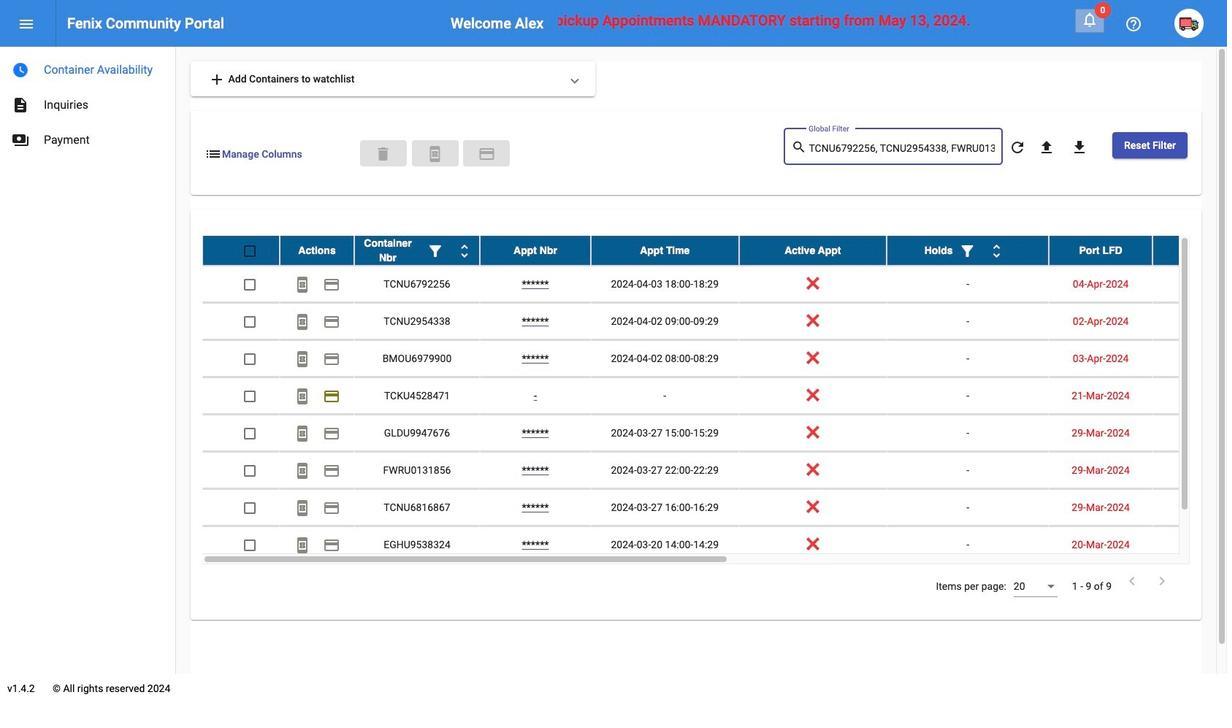 Task type: vqa. For each thing, say whether or not it's contained in the screenshot.
'BASIS.'
no



Task type: locate. For each thing, give the bounding box(es) containing it.
row
[[202, 236, 1228, 266], [202, 266, 1228, 303], [202, 303, 1228, 341], [202, 341, 1228, 378], [202, 378, 1228, 415], [202, 415, 1228, 452], [202, 452, 1228, 490], [202, 490, 1228, 527], [202, 527, 1228, 564]]

9 row from the top
[[202, 527, 1228, 564]]

3 cell from the top
[[1153, 341, 1228, 377]]

1 column header from the left
[[280, 236, 354, 265]]

6 cell from the top
[[1153, 452, 1228, 489]]

2 row from the top
[[202, 266, 1228, 303]]

6 column header from the left
[[887, 236, 1049, 265]]

no color image
[[18, 16, 35, 33], [1125, 16, 1143, 33], [792, 138, 809, 156], [1009, 139, 1027, 157], [1071, 139, 1089, 157], [205, 145, 222, 163], [426, 145, 444, 163], [427, 243, 444, 260], [959, 243, 977, 260], [294, 276, 311, 294], [323, 276, 340, 294], [294, 314, 311, 331], [323, 314, 340, 331], [294, 351, 311, 369], [294, 426, 311, 443], [323, 426, 340, 443], [294, 463, 311, 480], [323, 500, 340, 518], [1154, 573, 1171, 590]]

cell
[[1153, 266, 1228, 303], [1153, 303, 1228, 340], [1153, 341, 1228, 377], [1153, 378, 1228, 414], [1153, 415, 1228, 452], [1153, 452, 1228, 489], [1153, 490, 1228, 526], [1153, 527, 1228, 563]]

2 column header from the left
[[354, 236, 480, 265]]

7 row from the top
[[202, 452, 1228, 490]]

navigation
[[0, 47, 175, 158]]

column header
[[280, 236, 354, 265], [354, 236, 480, 265], [480, 236, 591, 265], [591, 236, 739, 265], [739, 236, 887, 265], [887, 236, 1049, 265], [1049, 236, 1153, 265], [1153, 236, 1228, 265]]

5 row from the top
[[202, 378, 1228, 415]]

7 column header from the left
[[1049, 236, 1153, 265]]

5 column header from the left
[[739, 236, 887, 265]]

3 row from the top
[[202, 303, 1228, 341]]

8 column header from the left
[[1153, 236, 1228, 265]]

7 cell from the top
[[1153, 490, 1228, 526]]

1 cell from the top
[[1153, 266, 1228, 303]]

2 cell from the top
[[1153, 303, 1228, 340]]

grid
[[202, 236, 1228, 565]]

no color image
[[1081, 11, 1099, 28], [12, 61, 29, 79], [208, 71, 226, 89], [12, 96, 29, 114], [12, 132, 29, 149], [1038, 139, 1056, 157], [478, 145, 496, 163], [456, 243, 473, 260], [988, 243, 1006, 260], [323, 351, 340, 369], [294, 388, 311, 406], [323, 388, 340, 406], [323, 463, 340, 480], [294, 500, 311, 518], [294, 537, 311, 555], [323, 537, 340, 555], [1124, 573, 1141, 590]]

6 row from the top
[[202, 415, 1228, 452]]

8 row from the top
[[202, 490, 1228, 527]]

3 column header from the left
[[480, 236, 591, 265]]



Task type: describe. For each thing, give the bounding box(es) containing it.
5 cell from the top
[[1153, 415, 1228, 452]]

1 row from the top
[[202, 236, 1228, 266]]

4 column header from the left
[[591, 236, 739, 265]]

4 cell from the top
[[1153, 378, 1228, 414]]

8 cell from the top
[[1153, 527, 1228, 563]]

4 row from the top
[[202, 341, 1228, 378]]

delete image
[[375, 145, 392, 163]]

Global Watchlist Filter field
[[809, 143, 996, 155]]



